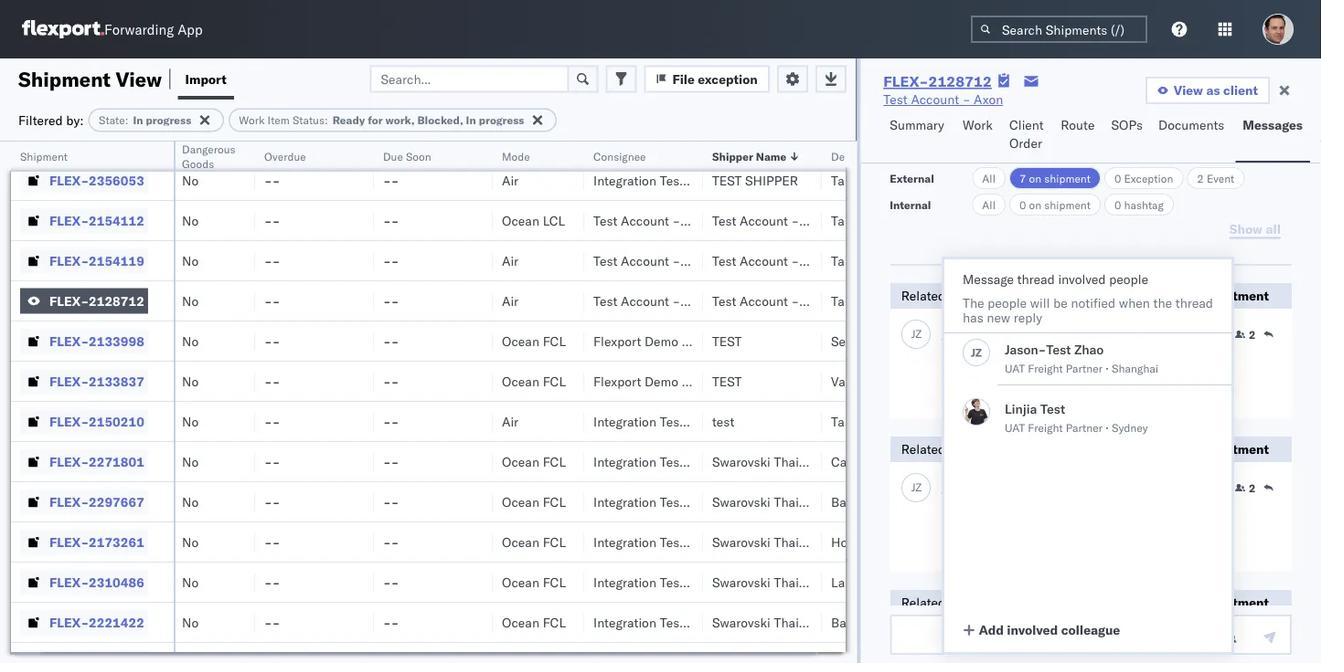 Task type: locate. For each thing, give the bounding box(es) containing it.
2 vertical spatial schedule airport pickup appointment
[[1035, 595, 1269, 611]]

3 fcl from the top
[[543, 454, 566, 470]]

2 on from the top
[[750, 172, 769, 188]]

2 vertical spatial related
[[901, 595, 945, 611]]

17,
[[1080, 258, 1097, 272], [965, 394, 982, 407], [965, 547, 982, 561]]

2 j from the top
[[911, 481, 915, 495]]

2 parties down has
[[941, 346, 996, 360]]

0 horizontal spatial 2128712
[[89, 293, 144, 309]]

test shipper down shipper name at the right of the page
[[712, 172, 798, 188]]

schedule
[[1035, 288, 1092, 304], [1035, 442, 1092, 458], [1035, 595, 1092, 611]]

2128712 inside button
[[89, 293, 144, 309]]

2 related from the top
[[901, 442, 945, 458]]

2 vertical spatial related to work item:
[[901, 595, 1024, 611]]

2 bangkok, thailand from the top
[[831, 615, 939, 631]]

flex- for flex-2154112 button at the left of page
[[49, 213, 89, 229]]

7 ocean from the top
[[502, 535, 540, 551]]

ocean lcl down 'mode' button
[[502, 213, 565, 229]]

integration for flex-2388003
[[594, 132, 657, 148]]

bangkok, up hong kong
[[831, 494, 886, 510]]

flex-2310486 button
[[20, 570, 148, 596]]

3 integration test account - on ag from the top
[[594, 414, 790, 430]]

integration
[[594, 132, 657, 148], [594, 172, 657, 188], [594, 414, 657, 430]]

1 2 parties button from the top
[[941, 344, 996, 360]]

jason-test zhao button up the jz
[[941, 326, 1043, 342]]

0 horizontal spatial thread
[[1017, 272, 1055, 288]]

bangkok, down laem
[[831, 615, 886, 631]]

swarovski thailand test left mep,
[[712, 454, 852, 470]]

schedule up add involved colleague
[[1035, 595, 1092, 611]]

2 pickup from the top
[[1143, 442, 1185, 458]]

all left the 0 on shipment
[[982, 198, 996, 212]]

j up canada at the right bottom
[[911, 327, 915, 341]]

• inside the linjia test uat freight partner •  sydney
[[1106, 422, 1109, 435]]

1 vertical spatial to
[[949, 442, 960, 458]]

flex- down flex-2154112 button at the left of page
[[49, 253, 89, 269]]

shipper down name
[[745, 172, 798, 188]]

1 shipper from the top
[[745, 132, 798, 148]]

swarovski thailand test for 2297667
[[712, 494, 852, 510]]

2023 down @jason-test zhao button
[[985, 547, 1012, 561]]

2023 inside test may 17, 2023 at 1:49 am
[[985, 394, 1012, 407]]

1 vertical spatial flexport demo shipper co.
[[594, 374, 748, 390]]

when
[[1119, 295, 1150, 311]]

test inside the linjia test uat freight partner •  sydney
[[1041, 401, 1066, 417]]

shipper for seattle
[[682, 333, 727, 349]]

test
[[884, 91, 908, 107], [660, 132, 684, 148], [660, 172, 684, 188], [594, 213, 618, 229], [712, 213, 737, 229], [594, 253, 618, 269], [712, 253, 737, 269], [594, 293, 618, 309], [712, 293, 737, 309], [984, 326, 1009, 342], [1047, 342, 1071, 358], [1041, 401, 1066, 417], [660, 414, 684, 430], [828, 454, 852, 470], [984, 480, 1009, 496], [828, 494, 852, 510], [994, 522, 1020, 538], [828, 535, 852, 551], [828, 575, 852, 591], [828, 615, 852, 631]]

0 vertical spatial bangkok,
[[831, 494, 886, 510]]

swarovski thailand test down "cai"
[[712, 494, 852, 510]]

integration test account - on ag for flex-2356053
[[594, 172, 790, 188]]

zhao inside @jason-test zhao may 17, 2023 at 1:51 am
[[1023, 522, 1053, 538]]

airport up colleague
[[1095, 595, 1140, 611]]

jason- up the jz
[[941, 326, 984, 342]]

0 vertical spatial shipment
[[18, 66, 111, 91]]

shipment up by:
[[18, 66, 111, 91]]

0 horizontal spatial :
[[125, 113, 128, 127]]

1 vertical spatial may
[[941, 394, 962, 407]]

1 swarovski thailand test from the top
[[712, 454, 852, 470]]

schedule airport pickup appointment down sydney
[[1035, 442, 1269, 458]]

7 resize handle column header from the left
[[800, 142, 822, 664]]

flex- for flex-2154119 button at the left top
[[49, 253, 89, 269]]

9 ocean from the top
[[502, 615, 540, 631]]

flex-2133837
[[49, 374, 144, 390]]

2 button for zhao
[[1235, 481, 1256, 496]]

1 vertical spatial ocean lcl
[[502, 213, 565, 229]]

test for test
[[712, 414, 735, 430]]

0 left exception
[[1115, 171, 1122, 185]]

17, up notified
[[1080, 258, 1097, 272]]

for
[[368, 113, 383, 127]]

2 : from the left
[[325, 113, 328, 127]]

2 parties button for @jason-
[[941, 498, 996, 514]]

2388003
[[89, 132, 144, 148]]

colleague
[[1061, 623, 1121, 639]]

related to work item: up add
[[901, 595, 1024, 611]]

consignee button
[[584, 145, 685, 164]]

parties up @jason-
[[951, 500, 996, 513]]

sydney
[[1112, 422, 1148, 435]]

item: up add
[[995, 595, 1024, 611]]

j z down the vietnam
[[911, 481, 921, 495]]

air for flex-2154119
[[502, 253, 519, 269]]

swarovski thailand test down hong
[[712, 575, 852, 591]]

1 vertical spatial on
[[1029, 198, 1042, 212]]

0 vertical spatial item:
[[995, 288, 1024, 304]]

1 on from the top
[[750, 132, 769, 148]]

all button for 7
[[972, 167, 1006, 189]]

8 no from the top
[[182, 414, 199, 430]]

1 air from the top
[[502, 172, 519, 188]]

1 horizontal spatial people
[[1109, 272, 1149, 288]]

no for flex-2388003
[[182, 132, 199, 148]]

schedule airport pickup appointment up agent
[[1035, 288, 1269, 304]]

z for test
[[915, 327, 921, 341]]

1 vertical spatial related
[[901, 442, 945, 458]]

1 vertical spatial shipper
[[682, 333, 727, 349]]

1 schedule from the top
[[1035, 288, 1092, 304]]

uat
[[1005, 362, 1025, 376], [1005, 422, 1025, 435]]

on for flex-2150210
[[750, 414, 769, 430]]

zhao down destination
[[1075, 342, 1104, 358]]

zhao up @jason-test zhao button
[[1012, 480, 1043, 496]]

to
[[949, 288, 960, 304], [949, 442, 960, 458], [949, 595, 960, 611]]

lcl down 'mode' button
[[543, 213, 565, 229]]

0 vertical spatial 2128712
[[929, 72, 992, 91]]

1 vertical spatial j z
[[911, 481, 921, 495]]

related to work item: for test
[[901, 288, 1024, 304]]

8 ocean from the top
[[502, 575, 540, 591]]

2 vertical spatial 2023
[[985, 547, 1012, 561]]

1 flexport demo shipper co. from the top
[[594, 333, 748, 349]]

10 no from the top
[[182, 494, 199, 510]]

due
[[383, 150, 403, 163]]

flex-2128712 button
[[20, 289, 148, 314]]

1 horizontal spatial work
[[963, 117, 993, 133]]

0 for 0 on shipment
[[1020, 198, 1026, 212]]

flex- for flex-2128712 button
[[49, 293, 89, 309]]

2 parties button down has
[[941, 344, 996, 360]]

1 vertical spatial schedule airport pickup appointment
[[1035, 442, 1269, 458]]

3 ocean from the top
[[502, 333, 540, 349]]

• left sydney
[[1106, 422, 1109, 435]]

2 co. from the top
[[730, 374, 748, 390]]

message thread involved people the people will be notified when the thread has new reply
[[963, 272, 1214, 326]]

0 vertical spatial ocean lcl
[[502, 132, 565, 148]]

jason- inside the jason-test zhao uat freight partner •  shanghai
[[1005, 342, 1047, 358]]

people up the when
[[1109, 272, 1149, 288]]

app
[[178, 21, 203, 38]]

j for @jason-
[[911, 481, 915, 495]]

flex- down flex-2133837 button
[[49, 414, 89, 430]]

1 vertical spatial work
[[964, 442, 992, 458]]

to right the vietnam
[[949, 442, 960, 458]]

1 co. from the top
[[730, 333, 748, 349]]

to down 'laem chabang, thailand'
[[949, 595, 960, 611]]

1 to from the top
[[949, 288, 960, 304]]

1 z from the top
[[915, 327, 921, 341]]

work inside button
[[963, 117, 993, 133]]

7 fcl from the top
[[543, 615, 566, 631]]

6 ocean fcl from the top
[[502, 575, 566, 591]]

2 flexport from the top
[[594, 374, 641, 390]]

1 vertical spatial integration
[[594, 172, 657, 188]]

2 airport from the top
[[1095, 442, 1140, 458]]

Search... text field
[[370, 65, 569, 93]]

2 ag from the top
[[773, 172, 790, 188]]

3 schedule airport pickup appointment from the top
[[1035, 595, 1269, 611]]

0 left hashtag
[[1115, 198, 1122, 212]]

1 vertical spatial •
[[1106, 422, 1109, 435]]

2 2 parties button from the top
[[941, 498, 996, 514]]

partner inside the jason-test zhao uat freight partner •  shanghai
[[1066, 362, 1103, 376]]

flex- down flex-2128712 button
[[49, 333, 89, 349]]

2023 left '1:49'
[[985, 394, 1012, 407]]

axon
[[974, 91, 1003, 107], [684, 213, 713, 229], [803, 213, 832, 229], [684, 253, 713, 269], [803, 253, 832, 269], [684, 293, 713, 309], [803, 293, 832, 309]]

in right blocked,
[[466, 113, 476, 127]]

1 horizontal spatial 2128712
[[929, 72, 992, 91]]

1 vertical spatial bangkok, thailand
[[831, 615, 939, 631]]

2 vertical spatial 17,
[[965, 547, 982, 561]]

1 bangkok, from the top
[[831, 494, 886, 510]]

agent
[[1110, 327, 1139, 341]]

1 vertical spatial freight
[[1028, 422, 1063, 435]]

test shipper up shipper name at the right of the page
[[712, 132, 798, 148]]

involved inside message thread involved people the people will be notified when the thread has new reply
[[1059, 272, 1106, 288]]

2 flexport demo shipper co. from the top
[[594, 374, 748, 390]]

flex- down flex-2173261 "button"
[[49, 575, 89, 591]]

flex-2128712 up summary
[[884, 72, 992, 91]]

2 parties button up @jason-
[[941, 498, 996, 514]]

flex-2133998 button
[[20, 329, 148, 354]]

file
[[673, 71, 695, 87]]

2 to from the top
[[949, 442, 960, 458]]

0 vertical spatial integration
[[594, 132, 657, 148]]

1:49
[[1028, 394, 1052, 407]]

1 freight from the top
[[1028, 362, 1063, 376]]

11 no from the top
[[182, 535, 199, 551]]

1 no from the top
[[182, 132, 199, 148]]

1 parties from the top
[[951, 346, 996, 360]]

2133837
[[89, 374, 144, 390]]

z
[[915, 327, 921, 341], [915, 481, 921, 495]]

uat up the linjia
[[1005, 362, 1025, 376]]

1 all from the top
[[982, 171, 996, 185]]

airport for 17,
[[1095, 288, 1140, 304]]

j z up canada at the right bottom
[[911, 327, 921, 341]]

may up be
[[1055, 258, 1077, 272]]

exception
[[698, 71, 758, 87]]

0 exception
[[1115, 171, 1174, 185]]

partner down destination
[[1066, 362, 1103, 376]]

1 appointment from the top
[[1188, 288, 1269, 304]]

0 vertical spatial freight
[[1028, 362, 1063, 376]]

1 progress from the left
[[146, 113, 191, 127]]

1 vertical spatial 17,
[[965, 394, 982, 407]]

ocean
[[502, 132, 540, 148], [502, 213, 540, 229], [502, 333, 540, 349], [502, 374, 540, 390], [502, 454, 540, 470], [502, 494, 540, 510], [502, 535, 540, 551], [502, 575, 540, 591], [502, 615, 540, 631]]

summary button
[[883, 109, 956, 163]]

17, down @jason-
[[965, 547, 982, 561]]

2128712
[[929, 72, 992, 91], [89, 293, 144, 309]]

all left 7
[[982, 171, 996, 185]]

1 vertical spatial demo
[[645, 374, 679, 390]]

2 bangkok, from the top
[[831, 615, 886, 631]]

1 work from the top
[[964, 288, 992, 304]]

4 fcl from the top
[[543, 494, 566, 510]]

view up state : in progress at left top
[[116, 66, 162, 91]]

1 vertical spatial parties
[[951, 500, 996, 513]]

related to work item: up has
[[901, 288, 1024, 304]]

1 integration from the top
[[594, 132, 657, 148]]

test inside test may 17, 2023 at 1:49 am
[[941, 369, 964, 385]]

0 for 0 exception
[[1115, 171, 1122, 185]]

1 horizontal spatial flex-2128712
[[884, 72, 992, 91]]

bangkok, for flex-2297667
[[831, 494, 886, 510]]

in
[[133, 113, 143, 127], [466, 113, 476, 127]]

5 fcl from the top
[[543, 535, 566, 551]]

flex- down flex-2310486 button
[[49, 615, 89, 631]]

3 swarovski thailand test from the top
[[712, 535, 852, 551]]

@jason-test zhao may 17, 2023 at 1:51 am
[[941, 522, 1069, 561]]

0 vertical spatial on
[[750, 132, 769, 148]]

bangkok, thailand
[[831, 494, 939, 510], [831, 615, 939, 631]]

to left the the at the right top
[[949, 288, 960, 304]]

flex-2221422
[[49, 615, 144, 631]]

no for flex-2173261
[[182, 535, 199, 551]]

work item status : ready for work, blocked, in progress
[[239, 113, 524, 127]]

1 j from the top
[[911, 327, 915, 341]]

schedule airport pickup appointment up colleague
[[1035, 595, 1269, 611]]

swarovski thailand test for 2310486
[[712, 575, 852, 591]]

parties for test
[[951, 346, 996, 360]]

resize handle column header for shipper name
[[800, 142, 822, 664]]

may inside @jason-test zhao may 17, 2023 at 1:51 am
[[941, 547, 962, 561]]

2 button for 17,
[[1235, 327, 1256, 342]]

lcl for integration
[[543, 132, 565, 148]]

item: for @jason-
[[995, 442, 1024, 458]]

shipment for 7 on shipment
[[1045, 171, 1091, 185]]

flex- for flex-2356053 button
[[49, 172, 89, 188]]

lcl for test
[[543, 213, 565, 229]]

1 vertical spatial shipper
[[745, 172, 798, 188]]

3 on from the top
[[750, 414, 769, 430]]

forwarding
[[104, 21, 174, 38]]

test inside @jason-test zhao may 17, 2023 at 1:51 am
[[994, 522, 1020, 538]]

integration for flex-2356053
[[594, 172, 657, 188]]

2150210
[[89, 414, 144, 430]]

z up canada at the right bottom
[[915, 327, 921, 341]]

0 horizontal spatial flex-2128712
[[49, 293, 144, 309]]

0
[[1115, 171, 1122, 185], [1020, 198, 1026, 212], [1115, 198, 1122, 212]]

0 vertical spatial test
[[941, 369, 964, 385]]

2 on from the top
[[1029, 198, 1042, 212]]

flex-2128712 up flex-2133998
[[49, 293, 144, 309]]

work down message
[[964, 288, 992, 304]]

1 vertical spatial co.
[[730, 374, 748, 390]]

9 no from the top
[[182, 454, 199, 470]]

ocean fcl for flex-2297667
[[502, 494, 566, 510]]

1 vertical spatial at
[[1015, 547, 1025, 561]]

0 vertical spatial 17,
[[1080, 258, 1097, 272]]

2 shipper from the top
[[745, 172, 798, 188]]

zhao for @jason-test zhao may 17, 2023 at 1:51 am
[[1023, 522, 1053, 538]]

flex-2128712 inside button
[[49, 293, 144, 309]]

j down the vietnam
[[911, 481, 915, 495]]

jason- up @jason-
[[941, 480, 984, 496]]

1 vertical spatial partner
[[1066, 422, 1103, 435]]

1 vertical spatial lcl
[[543, 213, 565, 229]]

2023 up notified
[[1100, 258, 1127, 272]]

all
[[982, 171, 996, 185], [982, 198, 996, 212]]

zhao up the '1:51'
[[1023, 522, 1053, 538]]

1 vertical spatial z
[[915, 481, 921, 495]]

freight up '1:49'
[[1028, 362, 1063, 376]]

0 vertical spatial bangkok, thailand
[[831, 494, 939, 510]]

ocean for 2133837
[[502, 374, 540, 390]]

linjia test uat freight partner •  sydney
[[1005, 401, 1148, 435]]

1 horizontal spatial progress
[[479, 113, 524, 127]]

in right state
[[133, 113, 143, 127]]

zhao for jason-test zhao
[[1012, 480, 1043, 496]]

swarovski for 2271801
[[712, 454, 771, 470]]

2 vertical spatial airport
[[1095, 595, 1140, 611]]

work down test account - axon link at the right of the page
[[963, 117, 993, 133]]

0 down 7
[[1020, 198, 1026, 212]]

1 vertical spatial ag
[[773, 172, 790, 188]]

taiwan
[[900, 132, 940, 148]]

2 all button from the top
[[972, 194, 1006, 216]]

0 vertical spatial shipment
[[1045, 171, 1091, 185]]

1 vertical spatial airport
[[1095, 442, 1140, 458]]

thread up the will
[[1017, 272, 1055, 288]]

work for work
[[963, 117, 993, 133]]

resize handle column header
[[152, 142, 174, 664], [233, 142, 255, 664], [352, 142, 374, 664], [471, 142, 493, 664], [562, 142, 584, 664], [681, 142, 703, 664], [800, 142, 822, 664]]

: up 2388003
[[125, 113, 128, 127]]

shipper up name
[[745, 132, 798, 148]]

schedule down the linjia test uat freight partner •  sydney
[[1035, 442, 1092, 458]]

schedule up destination
[[1035, 288, 1092, 304]]

shipment inside button
[[20, 150, 68, 163]]

jason-test zhao button up @jason-test zhao button
[[941, 480, 1043, 496]]

0 vertical spatial j
[[911, 327, 915, 341]]

5 ocean from the top
[[502, 454, 540, 470]]

2 related to work item: from the top
[[901, 442, 1024, 458]]

status
[[293, 113, 325, 127]]

to for @jason-
[[949, 442, 960, 458]]

related for test
[[901, 288, 945, 304]]

1 vertical spatial people
[[988, 295, 1027, 311]]

2 air from the top
[[502, 253, 519, 269]]

2023
[[1100, 258, 1127, 272], [985, 394, 1012, 407], [985, 547, 1012, 561]]

1 vertical spatial 2128712
[[89, 293, 144, 309]]

j z for @jason-
[[911, 481, 921, 495]]

z down the vietnam
[[915, 481, 921, 495]]

2 2 parties from the top
[[941, 500, 996, 513]]

1 swarovski from the top
[[712, 454, 771, 470]]

work up jason-test zhao
[[964, 442, 992, 458]]

shipment up the 0 on shipment
[[1045, 171, 1091, 185]]

flex- for flex-2271801 button
[[49, 454, 89, 470]]

jason-
[[941, 326, 984, 342], [1005, 342, 1047, 358], [941, 480, 984, 496]]

integration for flex-2150210
[[594, 414, 657, 430]]

1 2 parties from the top
[[941, 346, 996, 360]]

documents
[[1159, 117, 1225, 133]]

schedule airport pickup appointment
[[1035, 288, 1269, 304], [1035, 442, 1269, 458], [1035, 595, 1269, 611]]

1 vertical spatial appointment
[[1188, 442, 1269, 458]]

view left the as
[[1174, 82, 1203, 98]]

2 vertical spatial to
[[949, 595, 960, 611]]

file exception
[[673, 71, 758, 87]]

-
[[963, 91, 971, 107], [264, 132, 272, 148], [272, 132, 280, 148], [383, 132, 391, 148], [391, 132, 399, 148], [739, 132, 747, 148], [264, 172, 272, 188], [272, 172, 280, 188], [383, 172, 391, 188], [391, 172, 399, 188], [739, 172, 747, 188], [264, 213, 272, 229], [272, 213, 280, 229], [383, 213, 391, 229], [391, 213, 399, 229], [673, 213, 681, 229], [792, 213, 799, 229], [264, 253, 272, 269], [272, 253, 280, 269], [383, 253, 391, 269], [391, 253, 399, 269], [673, 253, 681, 269], [792, 253, 799, 269], [264, 293, 272, 309], [272, 293, 280, 309], [383, 293, 391, 309], [391, 293, 399, 309], [673, 293, 681, 309], [792, 293, 799, 309], [264, 333, 272, 349], [272, 333, 280, 349], [383, 333, 391, 349], [391, 333, 399, 349], [264, 374, 272, 390], [272, 374, 280, 390], [383, 374, 391, 390], [391, 374, 399, 390], [264, 414, 272, 430], [272, 414, 280, 430], [383, 414, 391, 430], [391, 414, 399, 430], [739, 414, 747, 430], [264, 454, 272, 470], [272, 454, 280, 470], [383, 454, 391, 470], [391, 454, 399, 470], [264, 494, 272, 510], [272, 494, 280, 510], [383, 494, 391, 510], [391, 494, 399, 510], [264, 535, 272, 551], [272, 535, 280, 551], [383, 535, 391, 551], [391, 535, 399, 551], [264, 575, 272, 591], [272, 575, 280, 591], [383, 575, 391, 591], [391, 575, 399, 591], [264, 615, 272, 631], [272, 615, 280, 631], [383, 615, 391, 631], [391, 615, 399, 631]]

1 vertical spatial item:
[[995, 442, 1024, 458]]

related to work item:
[[901, 288, 1024, 304], [901, 442, 1024, 458], [901, 595, 1024, 611]]

sops
[[1112, 117, 1143, 133]]

am right the '1:51'
[[1054, 547, 1069, 561]]

mode button
[[493, 145, 566, 164]]

shipper for ocean lcl
[[745, 132, 798, 148]]

1 shipment from the top
[[1045, 171, 1091, 185]]

1 vertical spatial bangkok,
[[831, 615, 886, 631]]

0 vertical spatial demo
[[645, 333, 679, 349]]

swarovski thailand test for 2271801
[[712, 454, 852, 470]]

1 integration test account - on ag from the top
[[594, 132, 790, 148]]

4 ocean from the top
[[502, 374, 540, 390]]

zhao inside the jason-test zhao uat freight partner •  shanghai
[[1075, 342, 1104, 358]]

0 vertical spatial •
[[1106, 362, 1109, 376]]

1 all button from the top
[[972, 167, 1006, 189]]

1 pickup from the top
[[1143, 288, 1185, 304]]

integration test account - on ag for flex-2388003
[[594, 132, 790, 148]]

item: up jason-test zhao
[[995, 442, 1024, 458]]

test
[[712, 132, 742, 148], [712, 172, 742, 188], [712, 333, 742, 349], [712, 374, 742, 390]]

0 horizontal spatial test
[[712, 414, 735, 430]]

5 no from the top
[[182, 293, 199, 309]]

uat inside the jason-test zhao uat freight partner •  shanghai
[[1005, 362, 1025, 376]]

all button left 7
[[972, 167, 1006, 189]]

4 air from the top
[[502, 414, 519, 430]]

1 vertical spatial schedule
[[1035, 442, 1092, 458]]

1 ocean from the top
[[502, 132, 540, 148]]

swarovski thailand test up laem
[[712, 535, 852, 551]]

at inside test may 17, 2023 at 1:49 am
[[1015, 394, 1025, 407]]

2 parties up @jason-
[[941, 500, 996, 513]]

0 horizontal spatial in
[[133, 113, 143, 127]]

co.
[[730, 333, 748, 349], [730, 374, 748, 390]]

air for flex-2128712
[[502, 293, 519, 309]]

2 j z from the top
[[911, 481, 921, 495]]

2 schedule airport pickup appointment from the top
[[1035, 442, 1269, 458]]

am right '1:49'
[[1054, 394, 1069, 407]]

flex- down flex-2133998 button
[[49, 374, 89, 390]]

pickup
[[1143, 288, 1185, 304], [1143, 442, 1185, 458], [1143, 595, 1185, 611]]

2 vertical spatial may
[[941, 547, 962, 561]]

0 vertical spatial related
[[901, 288, 945, 304]]

1 vertical spatial jason-test zhao button
[[941, 480, 1043, 496]]

flex- down by:
[[49, 132, 89, 148]]

flex-2297667 button
[[20, 490, 148, 515]]

1 related from the top
[[901, 288, 945, 304]]

parties down has
[[951, 346, 996, 360]]

3 no from the top
[[182, 213, 199, 229]]

2 vertical spatial appointment
[[1188, 595, 1269, 611]]

2 test shipper from the top
[[712, 172, 798, 188]]

swarovski thailand test for 2221422
[[712, 615, 852, 631]]

1 vertical spatial am
[[1054, 547, 1069, 561]]

0 vertical spatial ag
[[773, 132, 790, 148]]

flex- down flex-2271801 button
[[49, 494, 89, 510]]

all button for 0
[[972, 194, 1006, 216]]

flex- for flex-2133837 button
[[49, 374, 89, 390]]

on down 7 on shipment
[[1029, 198, 1042, 212]]

message
[[963, 272, 1014, 288]]

canada
[[899, 374, 944, 390]]

2 vertical spatial ag
[[773, 414, 790, 430]]

flex- down flex-2150210 "button"
[[49, 454, 89, 470]]

5 ocean fcl from the top
[[502, 535, 566, 551]]

bangkok,
[[831, 494, 886, 510], [831, 615, 886, 631]]

1 jason-test zhao button from the top
[[941, 326, 1043, 342]]

airport up agent
[[1095, 288, 1140, 304]]

swarovski thailand test
[[712, 454, 852, 470], [712, 494, 852, 510], [712, 535, 852, 551], [712, 575, 852, 591], [712, 615, 852, 631]]

0 vertical spatial jason-test zhao button
[[941, 326, 1043, 342]]

1 vertical spatial all button
[[972, 194, 1006, 216]]

involved inside button
[[1007, 623, 1058, 639]]

1 horizontal spatial test
[[941, 369, 964, 385]]

2 lcl from the top
[[543, 213, 565, 229]]

0 vertical spatial airport
[[1095, 288, 1140, 304]]

2 freight from the top
[[1028, 422, 1063, 435]]

1 vertical spatial 2 parties button
[[941, 498, 996, 514]]

partner left sydney
[[1066, 422, 1103, 435]]

on for 0
[[1029, 198, 1042, 212]]

1 vertical spatial flex-2128712
[[49, 293, 144, 309]]

resize handle column header for dangerous goods
[[233, 142, 255, 664]]

2271801
[[89, 454, 144, 470]]

1 vertical spatial test
[[712, 414, 735, 430]]

2 integration from the top
[[594, 172, 657, 188]]

flex- for flex-2310486 button
[[49, 575, 89, 591]]

0 vertical spatial flexport demo shipper co.
[[594, 333, 748, 349]]

2 vertical spatial pickup
[[1143, 595, 1185, 611]]

0 vertical spatial am
[[1054, 394, 1069, 407]]

flex- down flex-2297667 button
[[49, 535, 89, 551]]

1 vertical spatial integration test account - on ag
[[594, 172, 790, 188]]

1 demo from the top
[[645, 333, 679, 349]]

people down message
[[988, 295, 1027, 311]]

the
[[963, 295, 985, 311]]

2 shipment from the top
[[1045, 198, 1091, 212]]

0 vertical spatial related to work item:
[[901, 288, 1024, 304]]

1 resize handle column header from the left
[[152, 142, 174, 664]]

0 vertical spatial integration test account - on ag
[[594, 132, 790, 148]]

0 horizontal spatial people
[[988, 295, 1027, 311]]

flex-2173261 button
[[20, 530, 148, 556]]

item: up new
[[995, 288, 1024, 304]]

1 ag from the top
[[773, 132, 790, 148]]

may down @jason-
[[941, 547, 962, 561]]

2 all from the top
[[982, 198, 996, 212]]

flex- down shipment button
[[49, 172, 89, 188]]

1 vertical spatial j
[[911, 481, 915, 495]]

flex- for flex-2221422 button
[[49, 615, 89, 631]]

1 on from the top
[[1029, 171, 1042, 185]]

2 vertical spatial on
[[750, 414, 769, 430]]

2 jason-test zhao button from the top
[[941, 480, 1043, 496]]

work up add
[[964, 595, 992, 611]]

fcl for flex-2133998
[[543, 333, 566, 349]]

progress
[[146, 113, 191, 127], [479, 113, 524, 127]]

None text field
[[890, 615, 1292, 656]]

1 vertical spatial all
[[982, 198, 996, 212]]

shipment down 7 on shipment
[[1045, 198, 1091, 212]]

flexport. image
[[22, 20, 104, 38]]

ocean fcl
[[502, 333, 566, 349], [502, 374, 566, 390], [502, 454, 566, 470], [502, 494, 566, 510], [502, 535, 566, 551], [502, 575, 566, 591], [502, 615, 566, 631]]

1 vertical spatial involved
[[1007, 623, 1058, 639]]

pickup for zhao
[[1143, 442, 1185, 458]]

1 vertical spatial shipment
[[20, 150, 68, 163]]

17, down the jz
[[965, 394, 982, 407]]

1 uat from the top
[[1005, 362, 1025, 376]]

progress up dangerous
[[146, 113, 191, 127]]

4 swarovski from the top
[[712, 575, 771, 591]]

1 vertical spatial 2 button
[[1235, 481, 1256, 496]]

0 vertical spatial flex-2128712
[[884, 72, 992, 91]]

related left the the at the right top
[[901, 288, 945, 304]]

2 integration test account - on ag from the top
[[594, 172, 790, 188]]

3 air from the top
[[502, 293, 519, 309]]

item
[[268, 113, 290, 127]]

no for flex-2310486
[[182, 575, 199, 591]]

2 z from the top
[[915, 481, 921, 495]]

freight inside the linjia test uat freight partner •  sydney
[[1028, 422, 1063, 435]]

0 vertical spatial j z
[[911, 327, 921, 341]]

flexport for vancouver, canada
[[594, 374, 641, 390]]

2 vertical spatial work
[[964, 595, 992, 611]]

departure
[[831, 150, 881, 163]]

0 vertical spatial to
[[949, 288, 960, 304]]

shipment for shipment
[[20, 150, 68, 163]]

zhao
[[1012, 326, 1043, 342], [1075, 342, 1104, 358], [1012, 480, 1043, 496], [1023, 522, 1053, 538]]

0 for 0 hashtag
[[1115, 198, 1122, 212]]

jason-test zhao
[[941, 480, 1043, 496]]

ocean fcl for flex-2133837
[[502, 374, 566, 390]]

ocean for 2271801
[[502, 454, 540, 470]]

jason-test zhao destination agent
[[941, 326, 1139, 342]]

work,
[[386, 113, 415, 127]]

flex-2310486
[[49, 575, 144, 591]]

flex- for flex-2388003 button
[[49, 132, 89, 148]]

1 vertical spatial flexport
[[594, 374, 641, 390]]

fcl for flex-2310486
[[543, 575, 566, 591]]

0 vertical spatial z
[[915, 327, 921, 341]]

parties
[[951, 346, 996, 360], [951, 500, 996, 513]]

route
[[1061, 117, 1095, 133]]

0 vertical spatial shipper
[[712, 150, 753, 163]]

involved
[[1059, 272, 1106, 288], [1007, 623, 1058, 639]]

fcl for flex-2133837
[[543, 374, 566, 390]]

2 partner from the top
[[1066, 422, 1103, 435]]

5 resize handle column header from the left
[[562, 142, 584, 664]]



Task type: vqa. For each thing, say whether or not it's contained in the screenshot.


Task type: describe. For each thing, give the bounding box(es) containing it.
client
[[1010, 117, 1044, 133]]

dangerous goods
[[182, 142, 236, 171]]

fcl for flex-2173261
[[543, 535, 566, 551]]

at inside @jason-test zhao may 17, 2023 at 1:51 am
[[1015, 547, 1025, 561]]

17, inside @jason-test zhao may 17, 2023 at 1:51 am
[[965, 547, 982, 561]]

2 event
[[1197, 171, 1235, 185]]

due soon
[[383, 150, 431, 163]]

chabang,
[[866, 575, 922, 591]]

flex-2221422 button
[[20, 610, 148, 636]]

view as client button
[[1146, 77, 1270, 104]]

integration test account - on ag for flex-2150210
[[594, 414, 790, 430]]

on for flex-2356053
[[750, 172, 769, 188]]

messages button
[[1236, 109, 1310, 163]]

flex-2128712 link
[[884, 72, 992, 91]]

2154112
[[89, 213, 144, 229]]

add involved colleague
[[979, 623, 1121, 639]]

ready
[[333, 113, 365, 127]]

shipment for shipment view
[[18, 66, 111, 91]]

ocean fcl for flex-2133998
[[502, 333, 566, 349]]

dangerous
[[182, 142, 236, 156]]

work for work item status : ready for work, blocked, in progress
[[239, 113, 265, 127]]

route button
[[1054, 109, 1104, 163]]

ocean fcl for flex-2310486
[[502, 575, 566, 591]]

notified
[[1071, 295, 1116, 311]]

ocean for 2173261
[[502, 535, 540, 551]]

all for 7
[[982, 171, 996, 185]]

4 test from the top
[[712, 374, 742, 390]]

ocean for 2133998
[[502, 333, 540, 349]]

0 vertical spatial thread
[[1017, 272, 1055, 288]]

has
[[963, 310, 984, 326]]

flex-2271801 button
[[20, 449, 148, 475]]

no for flex-2133998
[[182, 333, 199, 349]]

17, inside test may 17, 2023 at 1:49 am
[[965, 394, 982, 407]]

1 horizontal spatial thread
[[1176, 295, 1214, 311]]

order
[[1010, 135, 1043, 151]]

2 in from the left
[[466, 113, 476, 127]]

shipper for air
[[745, 172, 798, 188]]

2297667
[[89, 494, 144, 510]]

jz
[[971, 346, 982, 360]]

vietnam
[[887, 454, 934, 470]]

2221422
[[89, 615, 144, 631]]

ag for flex-2356053
[[773, 172, 790, 188]]

test for test may 17, 2023 at 1:49 am
[[941, 369, 964, 385]]

3 airport from the top
[[1095, 595, 1140, 611]]

bangkok, thailand for flex-2297667
[[831, 494, 939, 510]]

may inside test may 17, 2023 at 1:49 am
[[941, 394, 962, 407]]

freight inside the jason-test zhao uat freight partner •  shanghai
[[1028, 362, 1063, 376]]

all for 0
[[982, 198, 996, 212]]

@jason-test zhao button
[[941, 522, 1053, 538]]

2310486
[[89, 575, 144, 591]]

ocean fcl for flex-2221422
[[502, 615, 566, 631]]

flexport demo shipper co. for vancouver, canada
[[594, 374, 748, 390]]

departure port button
[[822, 145, 923, 164]]

2 test from the top
[[712, 172, 742, 188]]

departure port
[[831, 150, 905, 163]]

2356053
[[89, 172, 144, 188]]

resize handle column header for mode
[[562, 142, 584, 664]]

0 vertical spatial people
[[1109, 272, 1149, 288]]

by:
[[66, 112, 84, 128]]

am inside @jason-test zhao may 17, 2023 at 1:51 am
[[1054, 547, 1069, 561]]

filtered
[[18, 112, 63, 128]]

laem chabang, thailand
[[831, 575, 976, 591]]

3 to from the top
[[949, 595, 960, 611]]

to for test
[[949, 288, 960, 304]]

0 vertical spatial may
[[1055, 258, 1077, 272]]

no for flex-2154112
[[182, 213, 199, 229]]

work for @jason-
[[964, 442, 992, 458]]

seattle
[[831, 333, 873, 349]]

summary
[[890, 117, 945, 133]]

work button
[[956, 109, 1002, 163]]

taipei
[[831, 213, 866, 229]]

cai mep, vietnam
[[831, 454, 934, 470]]

test shipper for ocean lcl
[[712, 132, 798, 148]]

blocked,
[[417, 113, 463, 127]]

2 progress from the left
[[479, 113, 524, 127]]

client order
[[1010, 117, 1044, 151]]

destination
[[1049, 327, 1107, 341]]

flex-2271801
[[49, 454, 144, 470]]

sops button
[[1104, 109, 1151, 163]]

vancouver, canada
[[831, 374, 944, 390]]

hashtag
[[1124, 198, 1164, 212]]

pickup for 17,
[[1143, 288, 1185, 304]]

flex- up summary
[[884, 72, 929, 91]]

view inside button
[[1174, 82, 1203, 98]]

airport for zhao
[[1095, 442, 1140, 458]]

flex-2173261
[[49, 535, 144, 551]]

no for flex-2356053
[[182, 172, 199, 188]]

3 resize handle column header from the left
[[352, 142, 374, 664]]

am inside test may 17, 2023 at 1:49 am
[[1054, 394, 1069, 407]]

2 parties button for test
[[941, 344, 996, 360]]

3 item: from the top
[[995, 595, 1024, 611]]

consignee
[[594, 150, 646, 163]]

• inside the jason-test zhao uat freight partner •  shanghai
[[1106, 362, 1109, 376]]

mep,
[[854, 454, 883, 470]]

0 on shipment
[[1020, 198, 1091, 212]]

ocean lcl for integration test account - on ag
[[502, 132, 565, 148]]

shipper for vancouver, canada
[[682, 374, 727, 390]]

kaohsiung,
[[831, 132, 897, 148]]

flex-2356053
[[49, 172, 144, 188]]

appointment for zhao
[[1188, 442, 1269, 458]]

uat inside the linjia test uat freight partner •  sydney
[[1005, 422, 1025, 435]]

ocean for 2297667
[[502, 494, 540, 510]]

3 test from the top
[[712, 333, 742, 349]]

state : in progress
[[99, 113, 191, 127]]

on for flex-2388003
[[750, 132, 769, 148]]

reply
[[1014, 310, 1043, 326]]

1 : from the left
[[125, 113, 128, 127]]

swarovski for 2297667
[[712, 494, 771, 510]]

will
[[1030, 295, 1050, 311]]

jason- for jason-test zhao uat freight partner •  shanghai
[[1005, 342, 1047, 358]]

no for flex-2133837
[[182, 374, 199, 390]]

jason-test zhao button for @jason-
[[941, 480, 1043, 496]]

on for 7
[[1029, 171, 1042, 185]]

shipment for 0 on shipment
[[1045, 198, 1091, 212]]

zhao for jason-test zhao destination agent
[[1012, 326, 1043, 342]]

0 vertical spatial 2023
[[1100, 258, 1127, 272]]

no for flex-2128712
[[182, 293, 199, 309]]

flex- for flex-2173261 "button"
[[49, 535, 89, 551]]

demo for vancouver, canada
[[645, 374, 679, 390]]

shipper name
[[712, 150, 787, 163]]

flex-2154119
[[49, 253, 144, 269]]

no for flex-2271801
[[182, 454, 199, 470]]

shanghai
[[1112, 362, 1159, 376]]

swarovski for 2173261
[[712, 535, 771, 551]]

0 horizontal spatial view
[[116, 66, 162, 91]]

2023 inside @jason-test zhao may 17, 2023 at 1:51 am
[[985, 547, 1012, 561]]

related to work item: for @jason-
[[901, 442, 1024, 458]]

7
[[1020, 171, 1026, 185]]

messages
[[1243, 117, 1303, 133]]

be
[[1054, 295, 1068, 311]]

item: for test
[[995, 288, 1024, 304]]

ocean for 2221422
[[502, 615, 540, 631]]

co. for seattle
[[730, 333, 748, 349]]

Search Shipments (/) text field
[[971, 16, 1148, 43]]

no for flex-2150210
[[182, 414, 199, 430]]

2173261
[[89, 535, 144, 551]]

event
[[1207, 171, 1235, 185]]

3 work from the top
[[964, 595, 992, 611]]

1 test from the top
[[712, 132, 742, 148]]

flex-2154112
[[49, 213, 144, 229]]

j z for test
[[911, 327, 921, 341]]

hong
[[831, 535, 862, 551]]

ocean lcl for test account - axon
[[502, 213, 565, 229]]

3 schedule from the top
[[1035, 595, 1092, 611]]

flex-2356053 button
[[20, 168, 148, 193]]

no for flex-2297667
[[182, 494, 199, 510]]

flex-2388003
[[49, 132, 144, 148]]

zhao for jason-test zhao uat freight partner •  shanghai
[[1075, 342, 1104, 358]]

exception
[[1124, 171, 1174, 185]]

flexport demo shipper co. for seattle
[[594, 333, 748, 349]]

test inside the jason-test zhao uat freight partner •  shanghai
[[1047, 342, 1071, 358]]

schedule airport pickup appointment for zhao
[[1035, 442, 1269, 458]]

jason- for jason-test zhao destination agent
[[941, 326, 984, 342]]

bangkok, for flex-2221422
[[831, 615, 886, 631]]

j for test
[[911, 327, 915, 341]]

ocean for 2310486
[[502, 575, 540, 591]]

kaohsiung, taiwan
[[831, 132, 940, 148]]

schedule for 17,
[[1035, 288, 1092, 304]]

vancouver,
[[831, 374, 896, 390]]

cai
[[831, 454, 851, 470]]

no for flex-2221422
[[182, 615, 199, 631]]

flex-2154112 button
[[20, 208, 148, 234]]

schedule for zhao
[[1035, 442, 1092, 458]]

jason-test zhao button for test
[[941, 326, 1043, 342]]

partner inside the linjia test uat freight partner •  sydney
[[1066, 422, 1103, 435]]

resize handle column header for shipment
[[152, 142, 174, 664]]

view as client
[[1174, 82, 1258, 98]]

client
[[1224, 82, 1258, 98]]

forwarding app
[[104, 21, 203, 38]]

air for flex-2356053
[[502, 172, 519, 188]]

shipment button
[[11, 145, 155, 164]]

3 related from the top
[[901, 595, 945, 611]]

flex- for flex-2297667 button
[[49, 494, 89, 510]]

import button
[[178, 59, 234, 100]]

3 pickup from the top
[[1143, 595, 1185, 611]]

parties for @jason-
[[951, 500, 996, 513]]

ocean for 2388003
[[502, 132, 540, 148]]

3 related to work item: from the top
[[901, 595, 1024, 611]]

2 parties for @jason-
[[941, 500, 996, 513]]

1 in from the left
[[133, 113, 143, 127]]

shipment view
[[18, 66, 162, 91]]

documents button
[[1151, 109, 1236, 163]]

flex-2150210
[[49, 414, 144, 430]]

shipper inside button
[[712, 150, 753, 163]]

overdue
[[264, 150, 306, 163]]

test account - axon link
[[884, 91, 1003, 109]]

new
[[987, 310, 1011, 326]]

swarovski thailand test for 2173261
[[712, 535, 852, 551]]

flex-2133998
[[49, 333, 144, 349]]

add
[[979, 623, 1004, 639]]

fcl for flex-2297667
[[543, 494, 566, 510]]

kong
[[866, 535, 895, 551]]

no for flex-2154119
[[182, 253, 199, 269]]

4 resize handle column header from the left
[[471, 142, 493, 664]]

3 appointment from the top
[[1188, 595, 1269, 611]]

1:51
[[1028, 547, 1052, 561]]

air for flex-2150210
[[502, 414, 519, 430]]

fcl for flex-2221422
[[543, 615, 566, 631]]

forwarding app link
[[22, 20, 203, 38]]

2154119
[[89, 253, 144, 269]]



